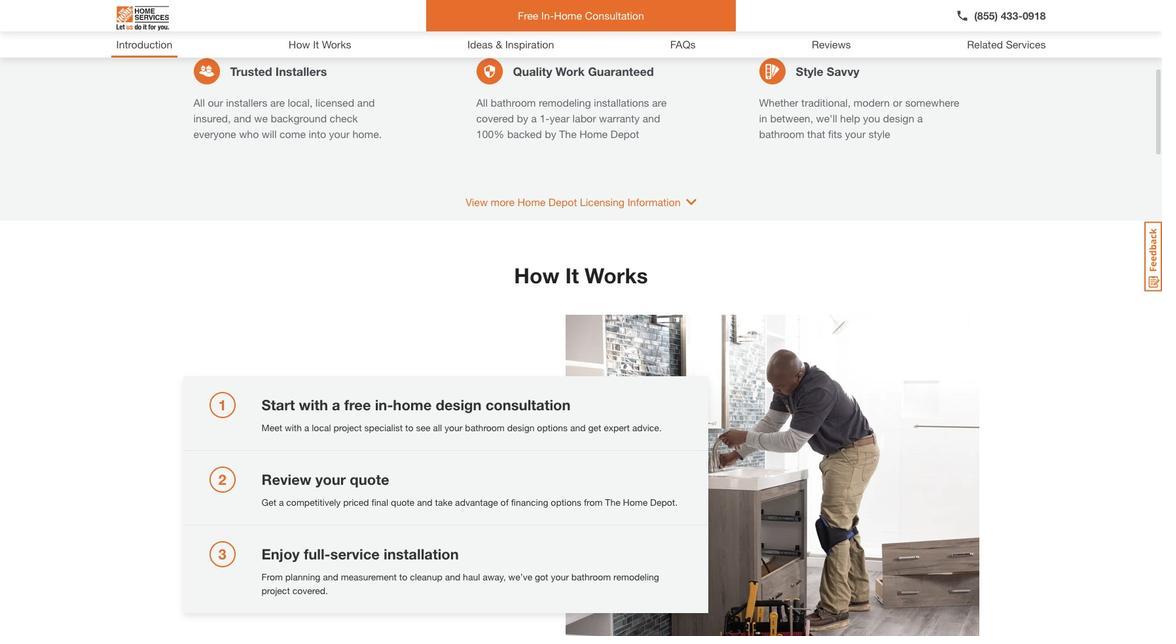 Task type: describe. For each thing, give the bounding box(es) containing it.
labor
[[573, 112, 596, 124]]

a left local
[[304, 422, 309, 433]]

your inside whether traditional, modern or somewhere in between, we'll help you design a bathroom that fits your style
[[845, 128, 866, 140]]

and down installers
[[234, 112, 251, 124]]

warranty
[[599, 112, 640, 124]]

you
[[863, 112, 880, 124]]

we've
[[509, 572, 532, 583]]

more
[[491, 196, 515, 208]]

0 horizontal spatial quote
[[350, 471, 389, 489]]

local,
[[288, 96, 313, 109]]

savvy
[[827, 64, 860, 78]]

work
[[556, 64, 585, 78]]

from
[[584, 497, 603, 508]]

related services
[[967, 38, 1046, 50]]

home
[[393, 397, 432, 414]]

get
[[262, 497, 276, 508]]

free
[[518, 9, 539, 22]]

review
[[262, 471, 311, 489]]

home inside button
[[554, 9, 582, 22]]

insured,
[[194, 112, 231, 124]]

start
[[262, 397, 295, 414]]

enjoy full-service installation
[[262, 546, 459, 563]]

and up covered.
[[323, 572, 338, 583]]

in-
[[375, 397, 393, 414]]

guaranteed
[[588, 64, 654, 78]]

1 vertical spatial it
[[565, 263, 579, 288]]

a left free
[[332, 397, 340, 414]]

and left the haul
[[445, 572, 460, 583]]

quality
[[513, 64, 552, 78]]

1 horizontal spatial quote
[[391, 497, 415, 508]]

and inside all bathroom remodeling installations are covered by a 1-year labor warranty and 100% backed by the home depot
[[643, 112, 660, 124]]

remodeling inside from planning and measurement to cleanup and haul away, we've got your bathroom remodeling project covered.
[[614, 572, 659, 583]]

local
[[312, 422, 331, 433]]

and left take on the bottom left of page
[[417, 497, 433, 508]]

home inside all bathroom remodeling installations are covered by a 1-year labor warranty and 100% backed by the home depot
[[580, 128, 608, 140]]

1 horizontal spatial design
[[507, 422, 535, 433]]

we'll
[[816, 112, 837, 124]]

and left get
[[570, 422, 586, 433]]

1 vertical spatial how it works
[[514, 263, 648, 288]]

2
[[218, 471, 226, 489]]

0918
[[1023, 9, 1046, 22]]

licensed
[[316, 96, 354, 109]]

all for trusted installers
[[194, 96, 205, 109]]

we
[[254, 112, 268, 124]]

in-
[[541, 9, 554, 22]]

0 horizontal spatial depot
[[549, 196, 577, 208]]

with for start
[[299, 397, 328, 414]]

and up check
[[357, 96, 375, 109]]

meet
[[262, 422, 282, 433]]

your right all
[[445, 422, 463, 433]]

ideas & inspiration
[[467, 38, 554, 50]]

1 horizontal spatial how
[[514, 263, 560, 288]]

style savvy
[[796, 64, 860, 78]]

a right get
[[279, 497, 284, 508]]

a inside all bathroom remodeling installations are covered by a 1-year labor warranty and 100% backed by the home depot
[[531, 112, 537, 124]]

bathroom inside from planning and measurement to cleanup and haul away, we've got your bathroom remodeling project covered.
[[572, 572, 611, 583]]

home right more
[[518, 196, 546, 208]]

measurement
[[341, 572, 397, 583]]

advice.
[[632, 422, 662, 433]]

consultation
[[486, 397, 571, 414]]

of
[[501, 497, 509, 508]]

or
[[893, 96, 902, 109]]

full-
[[304, 546, 330, 563]]

haul
[[463, 572, 480, 583]]

free
[[344, 397, 371, 414]]

who
[[239, 128, 259, 140]]

433-
[[1001, 9, 1023, 22]]

whether traditional, modern or somewhere in between, we'll help you design a bathroom that fits your style
[[759, 96, 960, 140]]

somewhere
[[905, 96, 960, 109]]

installers
[[226, 96, 267, 109]]

see
[[416, 422, 431, 433]]

come
[[280, 128, 306, 140]]

background
[[271, 112, 327, 124]]

a inside whether traditional, modern or somewhere in between, we'll help you design a bathroom that fits your style
[[917, 112, 923, 124]]

year
[[550, 112, 570, 124]]

(855) 433-0918 link
[[956, 8, 1046, 24]]

all for quality work guaranteed
[[476, 96, 488, 109]]

1-
[[540, 112, 550, 124]]

free in-home consultation button
[[426, 0, 736, 31]]

reviews
[[812, 38, 851, 50]]

modern
[[854, 96, 890, 109]]

bathroom inside whether traditional, modern or somewhere in between, we'll help you design a bathroom that fits your style
[[759, 128, 805, 140]]

remodeling inside all bathroom remodeling installations are covered by a 1-year labor warranty and 100% backed by the home depot
[[539, 96, 591, 109]]

check
[[330, 112, 358, 124]]

1 vertical spatial by
[[545, 128, 556, 140]]

style
[[796, 64, 824, 78]]

feedback link image
[[1145, 221, 1162, 292]]

our
[[208, 96, 223, 109]]

1 vertical spatial options
[[551, 497, 582, 508]]

0 horizontal spatial design
[[436, 397, 482, 414]]

free in-home consultation
[[518, 9, 644, 22]]

all
[[433, 422, 442, 433]]

bathroom right all
[[465, 422, 505, 433]]

backed
[[507, 128, 542, 140]]

from
[[262, 572, 283, 583]]



Task type: vqa. For each thing, say whether or not it's contained in the screenshot.
covered.
yes



Task type: locate. For each thing, give the bounding box(es) containing it.
and
[[357, 96, 375, 109], [234, 112, 251, 124], [643, 112, 660, 124], [570, 422, 586, 433], [417, 497, 433, 508], [323, 572, 338, 583], [445, 572, 460, 583]]

service
[[330, 546, 380, 563]]

bathroom inside all bathroom remodeling installations are covered by a 1-year labor warranty and 100% backed by the home depot
[[491, 96, 536, 109]]

with for meet
[[285, 422, 302, 433]]

a left 1-
[[531, 112, 537, 124]]

trusted installers
[[230, 64, 327, 78]]

take
[[435, 497, 453, 508]]

0 vertical spatial remodeling
[[539, 96, 591, 109]]

the inside all bathroom remodeling installations are covered by a 1-year labor warranty and 100% backed by the home depot
[[559, 128, 577, 140]]

competitively
[[286, 497, 341, 508]]

options down consultation in the left bottom of the page
[[537, 422, 568, 433]]

1 all from the left
[[194, 96, 205, 109]]

with up local
[[299, 397, 328, 414]]

0 vertical spatial it
[[313, 38, 319, 50]]

0 vertical spatial project
[[334, 422, 362, 433]]

start with a free in-home design consultation
[[262, 397, 571, 414]]

home down labor
[[580, 128, 608, 140]]

1 vertical spatial design
[[436, 397, 482, 414]]

0 horizontal spatial by
[[517, 112, 528, 124]]

expert
[[604, 422, 630, 433]]

0 vertical spatial to
[[405, 422, 414, 433]]

quote up final
[[350, 471, 389, 489]]

bathroom up 'covered' at the left top
[[491, 96, 536, 109]]

1 horizontal spatial how it works
[[514, 263, 648, 288]]

bathroom down the between,
[[759, 128, 805, 140]]

your
[[329, 128, 350, 140], [845, 128, 866, 140], [445, 422, 463, 433], [315, 471, 346, 489], [551, 572, 569, 583]]

project down free
[[334, 422, 362, 433]]

&
[[496, 38, 502, 50]]

review your quote
[[262, 471, 389, 489]]

planning
[[285, 572, 320, 583]]

1 vertical spatial the
[[605, 497, 621, 508]]

2 all from the left
[[476, 96, 488, 109]]

all left our
[[194, 96, 205, 109]]

home right free at the left
[[554, 9, 582, 22]]

final
[[372, 497, 388, 508]]

0 vertical spatial by
[[517, 112, 528, 124]]

installations
[[594, 96, 649, 109]]

got
[[535, 572, 548, 583]]

1 vertical spatial works
[[585, 263, 648, 288]]

with right meet at the left of page
[[285, 422, 302, 433]]

project down from
[[262, 585, 290, 597]]

depot
[[611, 128, 639, 140], [549, 196, 577, 208]]

design
[[883, 112, 915, 124], [436, 397, 482, 414], [507, 422, 535, 433]]

0 vertical spatial depot
[[611, 128, 639, 140]]

1 horizontal spatial remodeling
[[614, 572, 659, 583]]

the down year
[[559, 128, 577, 140]]

depot left licensing at the top
[[549, 196, 577, 208]]

1 are from the left
[[270, 96, 285, 109]]

are inside all bathroom remodeling installations are covered by a 1-year labor warranty and 100% backed by the home depot
[[652, 96, 667, 109]]

that
[[807, 128, 825, 140]]

introduction
[[116, 38, 173, 50]]

all up 'covered' at the left top
[[476, 96, 488, 109]]

1 vertical spatial quote
[[391, 497, 415, 508]]

2 are from the left
[[652, 96, 667, 109]]

will
[[262, 128, 277, 140]]

1 horizontal spatial the
[[605, 497, 621, 508]]

covered
[[476, 112, 514, 124]]

1 vertical spatial project
[[262, 585, 290, 597]]

information
[[628, 196, 681, 208]]

remodeling
[[539, 96, 591, 109], [614, 572, 659, 583]]

view more home depot licensing information
[[466, 196, 681, 208]]

style
[[869, 128, 890, 140]]

(855) 433-0918
[[974, 9, 1046, 22]]

0 horizontal spatial are
[[270, 96, 285, 109]]

get a competitively priced final quote and take advantage of financing options from the home depot.
[[262, 497, 678, 508]]

your down help
[[845, 128, 866, 140]]

are
[[270, 96, 285, 109], [652, 96, 667, 109]]

0 vertical spatial options
[[537, 422, 568, 433]]

0 vertical spatial the
[[559, 128, 577, 140]]

1 horizontal spatial by
[[545, 128, 556, 140]]

1
[[218, 397, 226, 414]]

by
[[517, 112, 528, 124], [545, 128, 556, 140]]

0 horizontal spatial project
[[262, 585, 290, 597]]

faqs
[[670, 38, 696, 50]]

1 vertical spatial remodeling
[[614, 572, 659, 583]]

0 horizontal spatial how it works
[[289, 38, 351, 50]]

installers
[[276, 64, 327, 78]]

are right installations
[[652, 96, 667, 109]]

1 horizontal spatial project
[[334, 422, 362, 433]]

to left cleanup
[[399, 572, 408, 583]]

the right from
[[605, 497, 621, 508]]

1 horizontal spatial it
[[565, 263, 579, 288]]

and right warranty
[[643, 112, 660, 124]]

0 horizontal spatial how
[[289, 38, 310, 50]]

get
[[588, 422, 601, 433]]

options left from
[[551, 497, 582, 508]]

all inside all bathroom remodeling installations are covered by a 1-year labor warranty and 100% backed by the home depot
[[476, 96, 488, 109]]

meet with a local project specialist to see all your  bathroom design options and get expert advice.
[[262, 422, 662, 433]]

traditional,
[[802, 96, 851, 109]]

depot down warranty
[[611, 128, 639, 140]]

1 vertical spatial depot
[[549, 196, 577, 208]]

a down somewhere
[[917, 112, 923, 124]]

do it for you logo image
[[116, 1, 169, 36]]

into
[[309, 128, 326, 140]]

services
[[1006, 38, 1046, 50]]

how it works
[[289, 38, 351, 50], [514, 263, 648, 288]]

all our installers are local, licensed and insured, and we background check everyone who will come into your home.
[[194, 96, 382, 140]]

depot.
[[650, 497, 678, 508]]

quote right final
[[391, 497, 415, 508]]

help
[[840, 112, 860, 124]]

0 horizontal spatial all
[[194, 96, 205, 109]]

bathroom
[[491, 96, 536, 109], [759, 128, 805, 140], [465, 422, 505, 433], [572, 572, 611, 583]]

the
[[559, 128, 577, 140], [605, 497, 621, 508]]

3
[[218, 546, 226, 563]]

to left see
[[405, 422, 414, 433]]

how
[[289, 38, 310, 50], [514, 263, 560, 288]]

inspiration
[[505, 38, 554, 50]]

0 horizontal spatial the
[[559, 128, 577, 140]]

your inside 'all our installers are local, licensed and insured, and we background check everyone who will come into your home.'
[[329, 128, 350, 140]]

design down consultation in the left bottom of the page
[[507, 422, 535, 433]]

home
[[554, 9, 582, 22], [580, 128, 608, 140], [518, 196, 546, 208], [623, 497, 648, 508]]

by up backed
[[517, 112, 528, 124]]

installation
[[384, 546, 459, 563]]

financing
[[511, 497, 548, 508]]

1 vertical spatial with
[[285, 422, 302, 433]]

0 vertical spatial how it works
[[289, 38, 351, 50]]

with
[[299, 397, 328, 414], [285, 422, 302, 433]]

0 vertical spatial with
[[299, 397, 328, 414]]

0 horizontal spatial remodeling
[[539, 96, 591, 109]]

1 horizontal spatial are
[[652, 96, 667, 109]]

ideas
[[467, 38, 493, 50]]

from planning and measurement to cleanup and haul away, we've got your bathroom remodeling project covered.
[[262, 572, 659, 597]]

it
[[313, 38, 319, 50], [565, 263, 579, 288]]

0 horizontal spatial it
[[313, 38, 319, 50]]

are left local,
[[270, 96, 285, 109]]

your up competitively
[[315, 471, 346, 489]]

2 vertical spatial design
[[507, 422, 535, 433]]

design up "meet with a local project specialist to see all your  bathroom design options and get expert advice."
[[436, 397, 482, 414]]

home.
[[353, 128, 382, 140]]

to inside from planning and measurement to cleanup and haul away, we've got your bathroom remodeling project covered.
[[399, 572, 408, 583]]

depot inside all bathroom remodeling installations are covered by a 1-year labor warranty and 100% backed by the home depot
[[611, 128, 639, 140]]

are inside 'all our installers are local, licensed and insured, and we background check everyone who will come into your home.'
[[270, 96, 285, 109]]

0 vertical spatial how
[[289, 38, 310, 50]]

0 vertical spatial quote
[[350, 471, 389, 489]]

1 horizontal spatial depot
[[611, 128, 639, 140]]

design down or
[[883, 112, 915, 124]]

quality work guaranteed
[[513, 64, 654, 78]]

0 horizontal spatial works
[[322, 38, 351, 50]]

2 horizontal spatial design
[[883, 112, 915, 124]]

away,
[[483, 572, 506, 583]]

all
[[194, 96, 205, 109], [476, 96, 488, 109]]

1 horizontal spatial all
[[476, 96, 488, 109]]

your inside from planning and measurement to cleanup and haul away, we've got your bathroom remodeling project covered.
[[551, 572, 569, 583]]

home left the depot.
[[623, 497, 648, 508]]

consultation
[[585, 9, 644, 22]]

1 vertical spatial how
[[514, 263, 560, 288]]

licensing
[[580, 196, 625, 208]]

everyone
[[194, 128, 236, 140]]

whether
[[759, 96, 799, 109]]

related
[[967, 38, 1003, 50]]

1 horizontal spatial works
[[585, 263, 648, 288]]

bathroom right got
[[572, 572, 611, 583]]

0 vertical spatial works
[[322, 38, 351, 50]]

design inside whether traditional, modern or somewhere in between, we'll help you design a bathroom that fits your style
[[883, 112, 915, 124]]

1 vertical spatial to
[[399, 572, 408, 583]]

by down 1-
[[545, 128, 556, 140]]

your right got
[[551, 572, 569, 583]]

to
[[405, 422, 414, 433], [399, 572, 408, 583]]

view
[[466, 196, 488, 208]]

enjoy
[[262, 546, 300, 563]]

all inside 'all our installers are local, licensed and insured, and we background check everyone who will come into your home.'
[[194, 96, 205, 109]]

project
[[334, 422, 362, 433], [262, 585, 290, 597]]

works
[[322, 38, 351, 50], [585, 263, 648, 288]]

all bathroom remodeling installations are covered by a 1-year labor warranty and 100% backed by the home depot
[[476, 96, 667, 140]]

project inside from planning and measurement to cleanup and haul away, we've got your bathroom remodeling project covered.
[[262, 585, 290, 597]]

your down check
[[329, 128, 350, 140]]

priced
[[343, 497, 369, 508]]

0 vertical spatial design
[[883, 112, 915, 124]]

fits
[[828, 128, 842, 140]]



